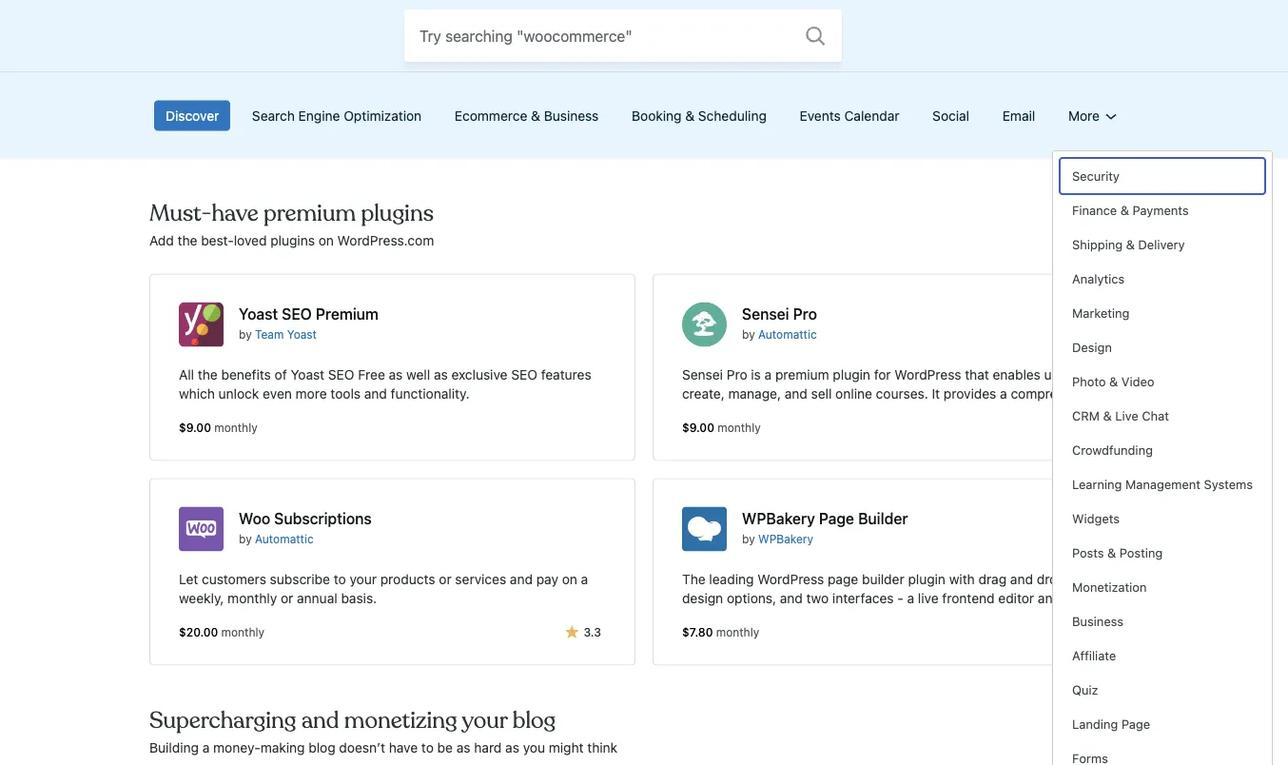 Task type: locate. For each thing, give the bounding box(es) containing it.
automattic down pro
[[759, 328, 817, 341]]

0 vertical spatial plugins
[[361, 199, 434, 228]]

and down the wordpress
[[780, 590, 803, 606]]

1 browse all link from the top
[[1076, 231, 1140, 251]]

$9.00 monthly
[[179, 421, 258, 435], [683, 421, 761, 435]]

browse for must-have premium plugins
[[1076, 233, 1121, 249]]

1 vertical spatial of
[[275, 367, 287, 382]]

to
[[418, 19, 432, 37], [334, 571, 346, 587], [422, 740, 434, 756]]

page inside landing page button
[[1122, 717, 1151, 732]]

0 horizontal spatial page
[[820, 509, 855, 527]]

1 vertical spatial add
[[149, 233, 174, 249]]

search
[[252, 108, 295, 124]]

building
[[149, 740, 199, 756]]

browse all link down landing page
[[1076, 738, 1140, 758]]

2 add from the top
[[149, 233, 174, 249]]

2 browse from the top
[[1076, 740, 1121, 756]]

browse all link for supercharging and monetizing your blog
[[1076, 738, 1140, 758]]

-
[[898, 590, 904, 606]]

wordpress.com
[[338, 233, 434, 249]]

automattic down 'woo'
[[255, 533, 314, 546]]

1 horizontal spatial blog
[[513, 706, 556, 735]]

video
[[1122, 375, 1155, 389]]

or down the subscribe
[[281, 590, 293, 606]]

0 horizontal spatial $9.00
[[179, 421, 211, 435]]

2 vertical spatial your
[[462, 706, 508, 735]]

have down monetizing
[[389, 740, 418, 756]]

1 vertical spatial browse all link
[[1076, 738, 1140, 758]]

2 vertical spatial all
[[1124, 740, 1140, 756]]

to inside supercharging and monetizing your blog building a money-making blog doesn't have to be as hard as you might think
[[422, 740, 434, 756]]

add inside must-have premium plugins add the best-loved plugins on wordpress.com
[[149, 233, 174, 249]]

0 vertical spatial add
[[149, 19, 177, 37]]

your inside supercharging and monetizing your blog building a money-making blog doesn't have to be as hard as you might think
[[462, 706, 508, 735]]

wpbakery page builder by wpbakery
[[743, 509, 909, 546]]

0 vertical spatial or
[[439, 571, 452, 587]]

& right ecommerce
[[531, 108, 541, 124]]

your left site
[[436, 19, 467, 37]]

1 horizontal spatial $9.00
[[683, 421, 715, 435]]

0 vertical spatial your
[[436, 19, 467, 37]]

scheduling
[[699, 108, 767, 124]]

1 vertical spatial have
[[389, 740, 418, 756]]

automattic for subscriptions
[[255, 533, 314, 546]]

& right posts
[[1108, 546, 1117, 560]]

backend
[[749, 609, 802, 625]]

business right ecommerce
[[544, 108, 599, 124]]

drag
[[979, 571, 1007, 587]]

1 vertical spatial page
[[1122, 717, 1151, 732]]

business inside group
[[1073, 615, 1124, 629]]

as left you
[[506, 740, 520, 756]]

add left the new
[[149, 19, 177, 37]]

have
[[212, 199, 259, 228], [389, 740, 418, 756]]

0 horizontal spatial seo
[[282, 305, 312, 323]]

best-
[[201, 233, 234, 249]]

premium
[[316, 305, 379, 323]]

photo & video
[[1073, 375, 1155, 389]]

and down free
[[364, 386, 387, 401]]

by left team
[[239, 328, 252, 341]]

0 vertical spatial have
[[212, 199, 259, 228]]

0 horizontal spatial of
[[275, 367, 287, 382]]

1 horizontal spatial have
[[389, 740, 418, 756]]

1 vertical spatial all
[[179, 367, 194, 382]]

customers
[[202, 571, 266, 587]]

2 horizontal spatial seo
[[511, 367, 538, 382]]

0 vertical spatial of
[[608, 19, 622, 37]]

2 $9.00 monthly from the left
[[683, 421, 761, 435]]

browse down landing
[[1076, 740, 1121, 756]]

0 vertical spatial browse all
[[1076, 233, 1140, 249]]

with
[[499, 19, 528, 37], [950, 571, 976, 587]]

monthly for wpbakery page builder
[[717, 626, 760, 639]]

business
[[544, 108, 599, 124], [1073, 615, 1124, 629]]

0 vertical spatial on
[[319, 233, 334, 249]]

0 horizontal spatial on
[[319, 233, 334, 249]]

all down finance & payments
[[1124, 233, 1140, 249]]

page right landing
[[1122, 717, 1151, 732]]

the inside all the benefits of yoast seo free as well as exclusive seo features which unlock even more tools and functionality.
[[198, 367, 218, 382]]

2 browse all from the top
[[1076, 740, 1140, 756]]

plugin icon image up let
[[179, 507, 224, 552]]

of left plugins.
[[608, 19, 622, 37]]

automattic inside woo subscriptions by automattic
[[255, 533, 314, 546]]

and up editor
[[1011, 571, 1034, 587]]

browse down "finance"
[[1076, 233, 1121, 249]]

1 $9.00 from the left
[[179, 421, 211, 435]]

0 horizontal spatial $9.00 monthly
[[179, 421, 258, 435]]

0 horizontal spatial or
[[281, 590, 293, 606]]

site
[[470, 19, 495, 37]]

1 vertical spatial blog
[[309, 740, 336, 756]]

the down must-
[[178, 233, 197, 249]]

crowdfunding button
[[1061, 433, 1265, 467]]

page left builder on the right bottom
[[820, 509, 855, 527]]

seo
[[282, 305, 312, 323], [328, 367, 355, 382], [511, 367, 538, 382]]

photo & video button
[[1061, 365, 1265, 399]]

yoast
[[239, 305, 278, 323], [287, 328, 317, 341], [291, 367, 325, 382]]

browse all down "finance"
[[1076, 233, 1140, 249]]

plugin icon image up the at the right bottom of the page
[[683, 507, 727, 552]]

quiz
[[1073, 683, 1099, 697]]

a left money-
[[202, 740, 210, 756]]

with right site
[[499, 19, 528, 37]]

& inside button
[[1108, 546, 1117, 560]]

on right pay
[[562, 571, 578, 587]]

widgets
[[1073, 512, 1120, 526]]

or
[[439, 571, 452, 587], [281, 590, 293, 606]]

1 vertical spatial on
[[562, 571, 578, 587]]

automattic for pro
[[759, 328, 817, 341]]

1 vertical spatial browse
[[1076, 740, 1121, 756]]

pro
[[794, 305, 818, 323]]

0 horizontal spatial business
[[544, 108, 599, 124]]

1 vertical spatial your
[[350, 571, 377, 587]]

add down must-
[[149, 233, 174, 249]]

0 vertical spatial browse all link
[[1076, 231, 1140, 251]]

finance & payments button
[[1061, 193, 1265, 228]]

1 horizontal spatial automattic
[[759, 328, 817, 341]]

& right "finance"
[[1121, 203, 1130, 218]]

$9.00 monthly for yoast seo premium
[[179, 421, 258, 435]]

supercharging
[[149, 706, 297, 735]]

features
[[541, 367, 592, 382]]

by inside yoast seo premium by team yoast
[[239, 328, 252, 341]]

the up which
[[198, 367, 218, 382]]

2 vertical spatial yoast
[[291, 367, 325, 382]]

1 vertical spatial with
[[950, 571, 976, 587]]

seo left the features
[[511, 367, 538, 382]]

events calendar button
[[785, 93, 915, 139]]

plugins down premium
[[271, 233, 315, 249]]

blog
[[513, 706, 556, 735], [309, 740, 336, 756]]

supercharging and monetizing your blog building a money-making blog doesn't have to be as hard as you might think
[[149, 706, 618, 756]]

events
[[800, 108, 841, 124]]

blog up you
[[513, 706, 556, 735]]

security
[[1073, 169, 1120, 183]]

& left "delivery"
[[1127, 238, 1136, 252]]

browse all down landing page
[[1076, 740, 1140, 756]]

yoast right team
[[287, 328, 317, 341]]

plugin icon image left sensei at the right top of page
[[683, 302, 727, 347]]

plugin icon image for yoast seo premium
[[179, 302, 224, 347]]

& right booking
[[686, 108, 695, 124]]

2 vertical spatial to
[[422, 740, 434, 756]]

shipping & delivery
[[1073, 238, 1186, 252]]

1 vertical spatial the
[[198, 367, 218, 382]]

group
[[1061, 159, 1265, 765]]

all up which
[[179, 367, 194, 382]]

automattic inside sensei pro by automattic
[[759, 328, 817, 341]]

plugin icon image
[[179, 302, 224, 347], [683, 302, 727, 347], [179, 507, 224, 552], [683, 507, 727, 552]]

None search field
[[405, 10, 843, 62]]

2 $9.00 from the left
[[683, 421, 715, 435]]

add
[[149, 19, 177, 37], [149, 233, 174, 249]]

all down landing page
[[1124, 740, 1140, 756]]

to left be
[[422, 740, 434, 756]]

yoast up more
[[291, 367, 325, 382]]

well
[[407, 367, 430, 382]]

plugin icon image for wpbakery page builder
[[683, 507, 727, 552]]

1 horizontal spatial or
[[439, 571, 452, 587]]

or left services at the left bottom of page
[[439, 571, 452, 587]]

ecommerce & business
[[455, 108, 599, 124]]

0 vertical spatial yoast
[[239, 305, 278, 323]]

& left live
[[1104, 409, 1113, 423]]

security button
[[1061, 159, 1265, 193]]

monthly
[[214, 421, 258, 435], [718, 421, 761, 435], [228, 590, 277, 606], [221, 626, 265, 639], [717, 626, 760, 639]]

and left pay
[[510, 571, 533, 587]]

open search image
[[792, 20, 840, 51]]

by inside woo subscriptions by automattic
[[239, 533, 252, 546]]

email
[[1003, 108, 1036, 124]]

as
[[389, 367, 403, 382], [434, 367, 448, 382], [457, 740, 471, 756], [506, 740, 520, 756]]

be
[[438, 740, 453, 756]]

1 vertical spatial automattic
[[255, 533, 314, 546]]

making
[[261, 740, 305, 756]]

plugin icon image up 'benefits'
[[179, 302, 224, 347]]

0 vertical spatial automattic
[[759, 328, 817, 341]]

1 $9.00 monthly from the left
[[179, 421, 258, 435]]

a right -
[[908, 590, 915, 606]]

1 browse all from the top
[[1076, 233, 1140, 249]]

plugins up wordpress.com
[[361, 199, 434, 228]]

1 vertical spatial or
[[281, 590, 293, 606]]

free
[[358, 367, 385, 382]]

& left video
[[1110, 375, 1119, 389]]

by up leading
[[743, 533, 756, 546]]

to up basis.
[[334, 571, 346, 587]]

have up loved
[[212, 199, 259, 228]]

yoast up team
[[239, 305, 278, 323]]

0 vertical spatial the
[[178, 233, 197, 249]]

blog right "making"
[[309, 740, 336, 756]]

design
[[1073, 340, 1113, 355]]

unlock
[[219, 386, 259, 401]]

to right integrations
[[418, 19, 432, 37]]

wordpress
[[758, 571, 825, 587]]

finance
[[1073, 203, 1118, 218]]

0 horizontal spatial plugins
[[271, 233, 315, 249]]

seo up team
[[282, 305, 312, 323]]

1 horizontal spatial on
[[562, 571, 578, 587]]

discover button
[[150, 93, 234, 139]]

0 vertical spatial page
[[820, 509, 855, 527]]

services
[[455, 571, 507, 587]]

seo up 'tools'
[[328, 367, 355, 382]]

all inside all the benefits of yoast seo free as well as exclusive seo features which unlock even more tools and functionality.
[[179, 367, 194, 382]]

0 horizontal spatial automattic
[[255, 533, 314, 546]]

events calendar
[[800, 108, 900, 124]]

0 vertical spatial all
[[1124, 233, 1140, 249]]

& for business
[[531, 108, 541, 124]]

optimization
[[344, 108, 422, 124]]

and up "making"
[[302, 706, 339, 735]]

with up frontend
[[950, 571, 976, 587]]

by down 'woo'
[[239, 533, 252, 546]]

email button
[[988, 93, 1051, 139]]

1 horizontal spatial business
[[1073, 615, 1124, 629]]

1 vertical spatial browse all
[[1076, 740, 1140, 756]]

monetizing
[[344, 706, 458, 735]]

subscriptions
[[274, 509, 372, 527]]

of inside all the benefits of yoast seo free as well as exclusive seo features which unlock even more tools and functionality.
[[275, 367, 287, 382]]

0 vertical spatial with
[[499, 19, 528, 37]]

0 vertical spatial browse
[[1076, 233, 1121, 249]]

0 vertical spatial wpbakery
[[743, 509, 816, 527]]

your up basis.
[[350, 571, 377, 587]]

1 add from the top
[[149, 19, 177, 37]]

1 horizontal spatial seo
[[328, 367, 355, 382]]

crowdfunding
[[1073, 443, 1154, 457]]

browse all for must-have premium plugins
[[1076, 233, 1140, 249]]

1 browse from the top
[[1076, 233, 1121, 249]]

your up hard
[[462, 706, 508, 735]]

the
[[178, 233, 197, 249], [198, 367, 218, 382]]

page for landing
[[1122, 717, 1151, 732]]

by inside sensei pro by automattic
[[743, 328, 756, 341]]

1 horizontal spatial page
[[1122, 717, 1151, 732]]

0 horizontal spatial with
[[499, 19, 528, 37]]

of up even
[[275, 367, 287, 382]]

browse
[[1076, 233, 1121, 249], [1076, 740, 1121, 756]]

a right pay
[[581, 571, 589, 587]]

plugins.
[[626, 19, 680, 37]]

page inside the wpbakery page builder by wpbakery
[[820, 509, 855, 527]]

browse for supercharging and monetizing your blog
[[1076, 740, 1121, 756]]

1 vertical spatial business
[[1073, 615, 1124, 629]]

1 horizontal spatial with
[[950, 571, 976, 587]]

on down premium
[[319, 233, 334, 249]]

1 horizontal spatial plugins
[[361, 199, 434, 228]]

let
[[179, 571, 198, 587]]

a down drop
[[1065, 590, 1072, 606]]

business up affiliate
[[1073, 615, 1124, 629]]

and down drop
[[1039, 590, 1061, 606]]

shipping
[[1073, 238, 1123, 252]]

on inside must-have premium plugins add the best-loved plugins on wordpress.com
[[319, 233, 334, 249]]

browse all link
[[1076, 231, 1140, 251], [1076, 738, 1140, 758]]

editor
[[999, 590, 1035, 606]]

browse all link down "finance"
[[1076, 231, 1140, 251]]

all the benefits of yoast seo free as well as exclusive seo features which unlock even more tools and functionality.
[[179, 367, 592, 401]]

live
[[1116, 409, 1139, 423]]

1 vertical spatial to
[[334, 571, 346, 587]]

0 horizontal spatial have
[[212, 199, 259, 228]]

2 browse all link from the top
[[1076, 738, 1140, 758]]

& for posting
[[1108, 546, 1117, 560]]

add new functionality and integrations to your site with thousands of plugins.
[[149, 19, 680, 37]]

have inside supercharging and monetizing your blog building a money-making blog doesn't have to be as hard as you might think
[[389, 740, 418, 756]]

browse all link for must-have premium plugins
[[1076, 231, 1140, 251]]

1 horizontal spatial $9.00 monthly
[[683, 421, 761, 435]]

1 vertical spatial plugins
[[271, 233, 315, 249]]

& inside 'button'
[[1127, 238, 1136, 252]]

all for must-have premium plugins
[[1124, 233, 1140, 249]]

by down sensei at the right top of page
[[743, 328, 756, 341]]

all
[[1124, 233, 1140, 249], [179, 367, 194, 382], [1124, 740, 1140, 756]]



Task type: vqa. For each thing, say whether or not it's contained in the screenshot.
the 'Help' Image
no



Task type: describe. For each thing, give the bounding box(es) containing it.
the inside must-have premium plugins add the best-loved plugins on wordpress.com
[[178, 233, 197, 249]]

$9.00 for yoast
[[179, 421, 211, 435]]

business button
[[1061, 605, 1265, 639]]

a inside supercharging and monetizing your blog building a money-making blog doesn't have to be as hard as you might think
[[202, 740, 210, 756]]

group containing security
[[1061, 159, 1265, 765]]

and inside let customers subscribe to your products or services and pay on a weekly, monthly or annual basis.
[[510, 571, 533, 587]]

1 vertical spatial wpbakery
[[759, 533, 814, 546]]

yoast seo premium by team yoast
[[239, 305, 379, 341]]

by inside the wpbakery page builder by wpbakery
[[743, 533, 756, 546]]

two
[[807, 590, 829, 606]]

payments
[[1133, 203, 1190, 218]]

and left integrations
[[303, 19, 328, 37]]

all for supercharging and monetizing your blog
[[1124, 740, 1140, 756]]

the leading wordpress page builder plugin with drag and drop editor, design options, and two interfaces - a live frontend editor and a schematic backend editor.
[[683, 571, 1108, 625]]

Search search field
[[420, 10, 792, 62]]

pay
[[537, 571, 559, 587]]

& for payments
[[1121, 203, 1130, 218]]

finance & payments
[[1073, 203, 1190, 218]]

drop
[[1037, 571, 1066, 587]]

0 vertical spatial business
[[544, 108, 599, 124]]

monthly inside let customers subscribe to your products or services and pay on a weekly, monthly or annual basis.
[[228, 590, 277, 606]]

monthly for yoast seo premium
[[214, 421, 258, 435]]

have inside must-have premium plugins add the best-loved plugins on wordpress.com
[[212, 199, 259, 228]]

marketing
[[1073, 306, 1130, 320]]

delivery
[[1139, 238, 1186, 252]]

crm & live chat button
[[1061, 399, 1265, 433]]

as up functionality.
[[434, 367, 448, 382]]

exclusive
[[452, 367, 508, 382]]

page for wpbakery
[[820, 509, 855, 527]]

posts & posting button
[[1061, 536, 1265, 570]]

analytics
[[1073, 272, 1125, 286]]

design
[[683, 590, 724, 606]]

builder
[[859, 509, 909, 527]]

0 vertical spatial blog
[[513, 706, 556, 735]]

learning management systems button
[[1061, 467, 1265, 502]]

thousands
[[532, 19, 604, 37]]

systems
[[1205, 477, 1254, 492]]

editor,
[[1070, 571, 1108, 587]]

$9.00 for sensei
[[683, 421, 715, 435]]

products
[[381, 571, 436, 587]]

sensei
[[743, 305, 790, 323]]

live
[[919, 590, 939, 606]]

woo subscriptions by automattic
[[239, 509, 372, 546]]

calendar
[[845, 108, 900, 124]]

& for video
[[1110, 375, 1119, 389]]

plugin icon image for sensei pro
[[683, 302, 727, 347]]

on inside let customers subscribe to your products or services and pay on a weekly, monthly or annual basis.
[[562, 571, 578, 587]]

to inside let customers subscribe to your products or services and pay on a weekly, monthly or annual basis.
[[334, 571, 346, 587]]

weekly,
[[179, 590, 224, 606]]

think
[[588, 740, 618, 756]]

affiliate
[[1073, 649, 1117, 663]]

interfaces
[[833, 590, 894, 606]]

more
[[296, 386, 327, 401]]

browse all for supercharging and monetizing your blog
[[1076, 740, 1140, 756]]

booking & scheduling
[[632, 108, 767, 124]]

chat
[[1143, 409, 1170, 423]]

0 horizontal spatial blog
[[309, 740, 336, 756]]

$7.80 monthly
[[683, 626, 760, 639]]

let customers subscribe to your products or services and pay on a weekly, monthly or annual basis.
[[179, 571, 589, 606]]

subscribe
[[270, 571, 330, 587]]

frontend
[[943, 590, 995, 606]]

management
[[1126, 477, 1201, 492]]

might
[[549, 740, 584, 756]]

posts
[[1073, 546, 1105, 560]]

and inside all the benefits of yoast seo free as well as exclusive seo features which unlock even more tools and functionality.
[[364, 386, 387, 401]]

search engine optimization button
[[237, 93, 437, 139]]

plugin icon image for woo subscriptions
[[179, 507, 224, 552]]

posts & posting
[[1073, 546, 1164, 560]]

with inside the leading wordpress page builder plugin with drag and drop editor, design options, and two interfaces - a live frontend editor and a schematic backend editor.
[[950, 571, 976, 587]]

1 horizontal spatial of
[[608, 19, 622, 37]]

& for live
[[1104, 409, 1113, 423]]

$20.00
[[179, 626, 218, 639]]

a inside let customers subscribe to your products or services and pay on a weekly, monthly or annual basis.
[[581, 571, 589, 587]]

engine
[[299, 108, 340, 124]]

photo
[[1073, 375, 1107, 389]]

doesn't
[[339, 740, 386, 756]]

& for scheduling
[[686, 108, 695, 124]]

more
[[1069, 108, 1100, 124]]

$7.80
[[683, 626, 713, 639]]

1 vertical spatial yoast
[[287, 328, 317, 341]]

seo inside yoast seo premium by team yoast
[[282, 305, 312, 323]]

builder
[[863, 571, 905, 587]]

as right be
[[457, 740, 471, 756]]

social
[[933, 108, 970, 124]]

quiz button
[[1061, 673, 1265, 707]]

booking
[[632, 108, 682, 124]]

yoast inside all the benefits of yoast seo free as well as exclusive seo features which unlock even more tools and functionality.
[[291, 367, 325, 382]]

basis.
[[341, 590, 377, 606]]

affiliate button
[[1061, 639, 1265, 673]]

design button
[[1061, 330, 1265, 365]]

& for delivery
[[1127, 238, 1136, 252]]

as left "well"
[[389, 367, 403, 382]]

marketing button
[[1061, 296, 1265, 330]]

monetization button
[[1061, 570, 1265, 605]]

even
[[263, 386, 292, 401]]

tools
[[331, 386, 361, 401]]

and inside supercharging and monetizing your blog building a money-making blog doesn't have to be as hard as you might think
[[302, 706, 339, 735]]

landing
[[1073, 717, 1119, 732]]

analytics button
[[1061, 262, 1265, 296]]

monetization
[[1073, 580, 1148, 595]]

hard
[[474, 740, 502, 756]]

crm & live chat
[[1073, 409, 1170, 423]]

integrations
[[332, 19, 414, 37]]

posting
[[1120, 546, 1164, 560]]

editor.
[[805, 609, 844, 625]]

social button
[[918, 93, 985, 139]]

$9.00 monthly for sensei pro
[[683, 421, 761, 435]]

your inside let customers subscribe to your products or services and pay on a weekly, monthly or annual basis.
[[350, 571, 377, 587]]

team
[[255, 328, 284, 341]]

learning
[[1073, 477, 1123, 492]]

0 vertical spatial to
[[418, 19, 432, 37]]

loved
[[234, 233, 267, 249]]

schematic
[[683, 609, 746, 625]]

functionality.
[[391, 386, 470, 401]]

woo
[[239, 509, 271, 527]]

monthly for sensei pro
[[718, 421, 761, 435]]



